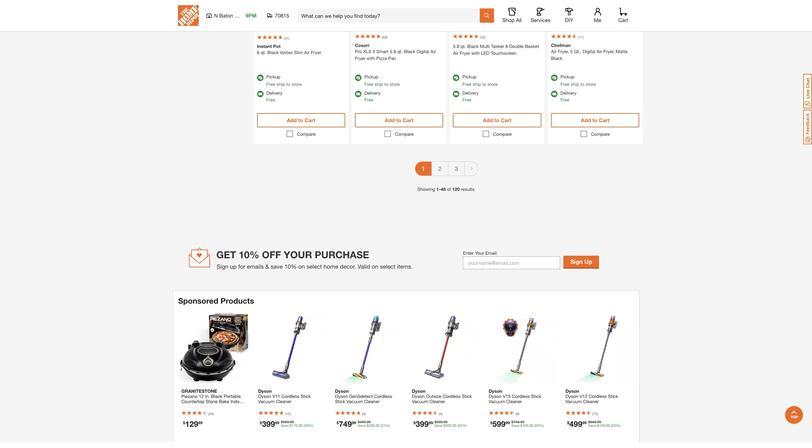 Task type: vqa. For each thing, say whether or not it's contained in the screenshot.
first 399
yes



Task type: describe. For each thing, give the bounding box(es) containing it.
cart for 149
[[403, 117, 413, 123]]

store for 00
[[586, 82, 596, 87]]

email:
[[485, 250, 498, 256]]

) for dyson v15 cordless stick vacuum cleaner image
[[519, 412, 519, 416]]

99 inside '$ 149 99'
[[372, 17, 376, 22]]

shop all button
[[502, 8, 523, 23]]

items.
[[397, 263, 413, 270]]

( 31 )
[[284, 36, 290, 40]]

shop
[[502, 17, 515, 23]]

of
[[447, 187, 451, 192]]

( 68 )
[[382, 35, 388, 39]]

( inside the $ 399 99 $ 569 . 99 save $ 170 . 00 ( 30 %)
[[304, 424, 305, 428]]

pot
[[273, 43, 281, 49]]

119
[[261, 16, 274, 25]]

%) for dyson v15 cordless stick vacuum cleaner
[[539, 424, 544, 428]]

0 horizontal spatial 749
[[339, 420, 352, 429]]

00 for dyson dyson v15 cordless stick vacuum cleaner
[[529, 424, 533, 428]]

sign inside button
[[571, 258, 583, 265]]

31
[[285, 36, 289, 40]]

&
[[265, 263, 269, 270]]

399 for dyson outsize cordless stick vacuum cleaner
[[416, 420, 429, 429]]

up
[[585, 258, 592, 265]]

me
[[594, 17, 601, 23]]

$ 101 77
[[455, 16, 474, 25]]

sign up
[[571, 258, 592, 265]]

( 24 )
[[208, 412, 214, 416]]

get 10% off your purchase sign up for emails & save 10% on select home decor. valid on select items.
[[216, 249, 413, 270]]

cordless for v11
[[281, 394, 299, 399]]

dyson dyson gen5detect cordless stick vacuum cleaner
[[335, 389, 392, 404]]

qt. inside cosori pro xls ii smart 5.8 qt. black digital air fryer with pizza pan
[[397, 49, 403, 54]]

pro
[[355, 49, 362, 54]]

cleaner for gen5detect
[[364, 399, 380, 404]]

$ 399 99 $ 599 . 99 save $ 200 . 00 ( 33 %)
[[414, 420, 467, 429]]

120
[[452, 187, 460, 192]]

1 on from the left
[[298, 263, 305, 270]]

fryer inside instant pot 6 qt. black vortex slim air fryer
[[311, 50, 321, 55]]

fryer inside cosori pro xls ii smart 5.8 qt. black digital air fryer with pizza pan
[[355, 56, 365, 61]]

99 inside '$ 119 99'
[[274, 17, 278, 22]]

maker
[[231, 404, 244, 410]]

limit 5 per order
[[259, 27, 285, 31]]

ship for limit
[[277, 82, 285, 87]]

smart
[[376, 49, 389, 54]]

order
[[276, 27, 285, 31]]

bake
[[219, 399, 229, 404]]

5.8 inside cosori pro xls ii smart 5.8 qt. black digital air fryer with pizza pan
[[390, 49, 396, 54]]

qt.,
[[574, 49, 582, 54]]

sign inside get 10% off your purchase sign up for emails & save 10% on select home decor. valid on select items.
[[217, 263, 228, 270]]

$ inside '$ 119 99'
[[259, 17, 261, 22]]

$ 749 99 $ 949 . 99 save $ 200 . 00 ( 21 %)
[[337, 420, 390, 429]]

70815
[[275, 12, 289, 18]]

stick for dyson v11 cordless stick vacuum cleaner
[[301, 394, 311, 399]]

stick for dyson v12 cordless stick vacuum cleaner
[[608, 394, 618, 399]]

n baton rouge
[[214, 12, 250, 18]]

pickup free ship to store for 149
[[364, 74, 400, 87]]

stone
[[206, 399, 218, 404]]

00 for dyson dyson outsize cordless stick vacuum cleaner
[[453, 424, 457, 428]]

available shipping image for limit
[[257, 91, 263, 97]]

save for v11
[[281, 424, 289, 428]]

72
[[593, 412, 597, 416]]

granitestone
[[181, 389, 217, 394]]

vacuum for v12
[[566, 399, 582, 404]]

emails
[[247, 263, 264, 270]]

0 vertical spatial 20
[[481, 35, 485, 39]]

11
[[579, 35, 583, 39]]

tasker
[[491, 44, 504, 49]]

) for the dyson v12 cordless stick vacuum cleaner image
[[597, 412, 598, 416]]

with inside 5.8 qt. black multi tasker 8 double basket air fryer with led touchscreen
[[471, 50, 480, 56]]

200 for 399
[[446, 424, 452, 428]]

your
[[475, 250, 484, 256]]

cart for limit
[[305, 117, 315, 123]]

77
[[470, 17, 474, 22]]

cordless for v15
[[512, 394, 530, 399]]

piezano
[[181, 394, 198, 399]]

save for v15
[[512, 424, 519, 428]]

up
[[230, 263, 237, 270]]

70
[[555, 16, 564, 25]]

6
[[257, 50, 259, 55]]

pro xls ii smart 5.8 qt. black digital air fryer with pizza pan image
[[352, 0, 447, 10]]

1 horizontal spatial 10%
[[284, 263, 297, 270]]

compare for 00
[[591, 131, 610, 137]]

) for air fryer, 5 qt., digital air fryer, matte black image
[[583, 35, 584, 39]]

diy button
[[559, 8, 580, 23]]

0 horizontal spatial 5
[[267, 27, 269, 31]]

pickup free ship to store for 101
[[463, 74, 498, 87]]

cart link
[[616, 8, 630, 23]]

services
[[531, 17, 551, 23]]

home
[[324, 263, 338, 270]]

showing 1-48 of 120 results.
[[417, 187, 476, 192]]

black inside instant pot 6 qt. black vortex slim air fryer
[[267, 50, 279, 55]]

23
[[612, 424, 616, 428]]

%) for dyson gen5detect cordless stick vacuum cleaner
[[386, 424, 390, 428]]

led
[[481, 50, 490, 56]]

00 for dyson dyson v11 cordless stick vacuum cleaner
[[299, 424, 303, 428]]

results.
[[461, 187, 476, 192]]

1
[[422, 165, 425, 172]]

$ inside the $ 129 99
[[183, 421, 185, 426]]

enter
[[463, 250, 474, 256]]

9pm
[[246, 12, 257, 18]]

available for pickup image for 00
[[551, 75, 558, 81]]

cleaner for v15
[[506, 399, 522, 404]]

touchscreen
[[491, 50, 517, 56]]

add to cart button for 101
[[453, 113, 541, 128]]

70 00
[[555, 16, 568, 25]]

cleaner for v11
[[276, 399, 291, 404]]

pickup for 00
[[561, 74, 575, 80]]

stick for dyson gen5detect cordless stick vacuum cleaner
[[335, 399, 345, 404]]

( 15 )
[[285, 412, 291, 416]]

save for v12
[[588, 424, 596, 428]]

2 select from the left
[[380, 263, 395, 270]]

00 for dyson dyson v12 cordless stick vacuum cleaner
[[606, 424, 610, 428]]

limit
[[259, 27, 266, 31]]

all
[[516, 17, 522, 23]]

) for dyson gen5detect cordless stick vacuum cleaner "image"
[[365, 412, 366, 416]]

( inside "$ 749 99 $ 949 . 99 save $ 200 . 00 ( 21 %)"
[[381, 424, 382, 428]]

oven
[[207, 404, 218, 410]]

compare for 101
[[493, 131, 512, 137]]

pizza inside granitestone piezano 12 in. black portable countertop stone bake indoor grill electric oven pizza maker
[[219, 404, 230, 410]]

add to cart for 149
[[385, 117, 413, 123]]

3
[[455, 165, 458, 172]]

4 for 749
[[363, 412, 365, 416]]

delivery for 101
[[463, 90, 479, 96]]

qt. inside instant pot 6 qt. black vortex slim air fryer
[[261, 50, 266, 55]]

black inside chefman air fryer, 5 qt., digital air fryer, matte black
[[551, 56, 563, 61]]

$ 149 99
[[357, 16, 376, 25]]

( inside the $ 599 99 $ 749 . 99 save $ 150 . 00 ( 20 %)
[[534, 424, 535, 428]]

dyson v12 cordless stick vacuum cleaner image
[[562, 312, 634, 384]]

5.8 inside 5.8 qt. black multi tasker 8 double basket air fryer with led touchscreen
[[453, 44, 459, 49]]

5.8 qt. black multi tasker 8 double basket air fryer with led touchscreen link
[[453, 43, 541, 57]]

ship for 00
[[571, 82, 579, 87]]

granitestone piezano 12 in. black portable countertop stone bake indoor grill electric oven pizza maker
[[181, 389, 244, 410]]

9
[[517, 412, 519, 416]]

indoor
[[231, 399, 244, 404]]

ship for 101
[[473, 82, 481, 87]]

air fryer, 5 qt., digital air fryer, matte black image
[[548, 0, 643, 10]]

dyson v15 cordless stick vacuum cleaner image
[[486, 312, 557, 384]]

for
[[238, 263, 245, 270]]

digital inside chefman air fryer, 5 qt., digital air fryer, matte black
[[583, 49, 596, 54]]

air inside 5.8 qt. black multi tasker 8 double basket air fryer with led touchscreen
[[453, 50, 459, 56]]

add to cart button for 00
[[551, 113, 640, 128]]

cleaner for outsize
[[430, 399, 445, 404]]

) for pro xls ii smart 5.8 qt. black digital air fryer with pizza pan image
[[387, 35, 388, 39]]

) for 6 qt. black vortex slim air fryer image
[[289, 36, 290, 40]]

stick for dyson v15 cordless stick vacuum cleaner
[[531, 394, 541, 399]]

v11
[[272, 394, 280, 399]]

available shipping image for 101
[[453, 91, 460, 97]]

sign up button
[[564, 256, 599, 268]]

$ 499 99 $ 649 . 99 save $ 150 . 00 ( 23 %)
[[567, 420, 621, 429]]

$ 129 99
[[183, 420, 203, 429]]

sponsored
[[178, 297, 218, 306]]

dyson gen5detect cordless stick vacuum cleaner image
[[332, 312, 404, 384]]

delivery for 149
[[364, 90, 381, 96]]

diy
[[565, 17, 573, 23]]

ship for 149
[[375, 82, 383, 87]]

33
[[458, 424, 462, 428]]

piezano 12 in. black portable countertop stone bake indoor grill electric oven pizza maker image
[[178, 312, 250, 384]]

( 20 )
[[480, 35, 486, 39]]

%) for dyson v12 cordless stick vacuum cleaner
[[616, 424, 621, 428]]



Task type: locate. For each thing, give the bounding box(es) containing it.
stick left gen5detect
[[335, 399, 345, 404]]

delivery free for 101
[[463, 90, 479, 103]]

add to cart button
[[257, 113, 345, 128], [355, 113, 443, 128], [453, 113, 541, 128], [551, 113, 640, 128]]

0 horizontal spatial 399
[[262, 420, 275, 429]]

399 down outsize
[[416, 420, 429, 429]]

00 inside "$ 749 99 $ 949 . 99 save $ 200 . 00 ( 21 %)"
[[376, 424, 380, 428]]

599 left 33
[[437, 420, 443, 424]]

129
[[185, 420, 198, 429]]

0 horizontal spatial sign
[[217, 263, 228, 270]]

store for 101
[[488, 82, 498, 87]]

stick inside dyson dyson v11 cordless stick vacuum cleaner
[[301, 394, 311, 399]]

0 horizontal spatial fryer
[[311, 50, 321, 55]]

1 200 from the left
[[369, 424, 375, 428]]

$ 399 99 $ 569 . 99 save $ 170 . 00 ( 30 %)
[[260, 420, 313, 429]]

) up smart
[[387, 35, 388, 39]]

749 inside the $ 599 99 $ 749 . 99 save $ 150 . 00 ( 20 %)
[[514, 420, 519, 424]]

cleaner up 15
[[276, 399, 291, 404]]

4 pickup from the left
[[561, 74, 575, 80]]

3 compare from the left
[[493, 131, 512, 137]]

stick inside dyson dyson gen5detect cordless stick vacuum cleaner
[[335, 399, 345, 404]]

qt. right 6
[[261, 50, 266, 55]]

2 200 from the left
[[446, 424, 452, 428]]

1 150 from the left
[[522, 424, 528, 428]]

pizza
[[376, 56, 387, 61], [219, 404, 230, 410]]

2
[[438, 165, 442, 172]]

qt. left multi
[[461, 44, 466, 49]]

399 for dyson v11 cordless stick vacuum cleaner
[[262, 420, 275, 429]]

4 delivery free from the left
[[561, 90, 577, 103]]

2 on from the left
[[372, 263, 378, 270]]

21
[[382, 424, 386, 428]]

your
[[284, 249, 312, 261]]

cordless right "v15"
[[512, 394, 530, 399]]

2 add from the left
[[385, 117, 395, 123]]

20
[[481, 35, 485, 39], [535, 424, 539, 428]]

0 horizontal spatial 10%
[[239, 249, 259, 261]]

on right valid
[[372, 263, 378, 270]]

2 ( 4 ) from the left
[[439, 412, 443, 416]]

) for dyson outsize cordless stick vacuum cleaner image
[[442, 412, 443, 416]]

pickup for 101
[[463, 74, 476, 80]]

5.8
[[453, 44, 459, 49], [390, 49, 396, 54]]

3 cordless from the left
[[443, 394, 461, 399]]

5 cordless from the left
[[589, 394, 607, 399]]

$ 599 99 $ 749 . 99 save $ 150 . 00 ( 20 %)
[[490, 420, 544, 429]]

chefman air fryer, 5 qt., digital air fryer, matte black
[[551, 43, 628, 61]]

2 pickup from the left
[[364, 74, 378, 80]]

cleaner up ( 9 )
[[506, 399, 522, 404]]

delivery free for limit
[[266, 90, 283, 103]]

cordless for outsize
[[443, 394, 461, 399]]

purchase
[[315, 249, 369, 261]]

select left home
[[307, 263, 322, 270]]

fryer left the 'led'
[[460, 50, 470, 56]]

1 399 from the left
[[262, 420, 275, 429]]

vacuum for v15
[[489, 399, 505, 404]]

150 inside $ 499 99 $ 649 . 99 save $ 150 . 00 ( 23 %)
[[599, 424, 605, 428]]

569
[[283, 420, 289, 424]]

) for "piezano 12 in. black portable countertop stone bake indoor grill electric oven pizza maker" image
[[213, 412, 214, 416]]

2 399 from the left
[[416, 420, 429, 429]]

599
[[493, 420, 506, 429], [437, 420, 443, 424]]

1 horizontal spatial select
[[380, 263, 395, 270]]

dyson v11 cordless stick vacuum cleaner image
[[255, 312, 327, 384]]

per
[[270, 27, 276, 31]]

cordless right v11
[[281, 394, 299, 399]]

749 down ( 9 )
[[514, 420, 519, 424]]

00 inside $ 499 99 $ 649 . 99 save $ 150 . 00 ( 23 %)
[[606, 424, 610, 428]]

cleaner up "$ 399 99 $ 599 . 99 save $ 200 . 00 ( 33 %)"
[[430, 399, 445, 404]]

add to cart for 101
[[483, 117, 512, 123]]

149
[[359, 16, 372, 25]]

3 store from the left
[[488, 82, 498, 87]]

5 left qt.,
[[570, 49, 573, 54]]

delivery free for 149
[[364, 90, 381, 103]]

select left items.
[[380, 263, 395, 270]]

4 cleaner from the left
[[506, 399, 522, 404]]

150 down dyson dyson v15 cordless stick vacuum cleaner
[[522, 424, 528, 428]]

1 horizontal spatial 4
[[440, 412, 442, 416]]

0 horizontal spatial on
[[298, 263, 305, 270]]

1 horizontal spatial sign
[[571, 258, 583, 265]]

save for outsize
[[435, 424, 443, 428]]

( 4 ) for 749
[[362, 412, 366, 416]]

( 4 ) for 399
[[439, 412, 443, 416]]

What can we help you find today? search field
[[301, 9, 479, 22]]

1 vertical spatial pizza
[[219, 404, 230, 410]]

%) inside $ 499 99 $ 649 . 99 save $ 150 . 00 ( 23 %)
[[616, 424, 621, 428]]

cleaner inside dyson dyson v11 cordless stick vacuum cleaner
[[276, 399, 291, 404]]

3 cleaner from the left
[[430, 399, 445, 404]]

pizza inside cosori pro xls ii smart 5.8 qt. black digital air fryer with pizza pan
[[376, 56, 387, 61]]

10% up emails
[[239, 249, 259, 261]]

5.8 up pan
[[390, 49, 396, 54]]

2 %) from the left
[[386, 424, 390, 428]]

1 delivery free from the left
[[266, 90, 283, 103]]

599 inside "$ 399 99 $ 599 . 99 save $ 200 . 00 ( 33 %)"
[[437, 420, 443, 424]]

150 right 649 at the bottom of page
[[599, 424, 605, 428]]

4 for 399
[[440, 412, 442, 416]]

compare for limit
[[297, 131, 316, 137]]

4 save from the left
[[512, 424, 519, 428]]

0 horizontal spatial 4
[[363, 412, 365, 416]]

save inside $ 499 99 $ 649 . 99 save $ 150 . 00 ( 23 %)
[[588, 424, 596, 428]]

%) inside the $ 599 99 $ 749 . 99 save $ 150 . 00 ( 20 %)
[[539, 424, 544, 428]]

599 down "v15"
[[493, 420, 506, 429]]

5 left "per"
[[267, 27, 269, 31]]

1 horizontal spatial available for pickup image
[[453, 75, 460, 81]]

save inside "$ 399 99 $ 599 . 99 save $ 200 . 00 ( 33 %)"
[[435, 424, 443, 428]]

1 horizontal spatial fryer
[[355, 56, 365, 61]]

) for 5.8 qt. black multi tasker 8 double basket air fryer with led touchscreen image
[[485, 35, 486, 39]]

services button
[[530, 8, 551, 23]]

off
[[262, 249, 281, 261]]

fryer,
[[558, 49, 569, 54], [603, 49, 615, 54]]

24
[[209, 412, 213, 416]]

grill
[[181, 404, 189, 410]]

sponsored products
[[178, 297, 254, 306]]

with down ii
[[367, 56, 375, 61]]

4 add to cart from the left
[[581, 117, 610, 123]]

0 horizontal spatial 20
[[481, 35, 485, 39]]

2 horizontal spatial available for pickup image
[[551, 75, 558, 81]]

dyson dyson v11 cordless stick vacuum cleaner
[[258, 389, 311, 404]]

add for 00
[[581, 117, 591, 123]]

0 horizontal spatial 200
[[369, 424, 375, 428]]

pickup free ship to store down the 'led'
[[463, 74, 498, 87]]

2 add to cart button from the left
[[355, 113, 443, 128]]

) for dyson v11 cordless stick vacuum cleaner "image"
[[290, 412, 291, 416]]

3 add to cart from the left
[[483, 117, 512, 123]]

4 ship from the left
[[571, 82, 579, 87]]

save inside "$ 749 99 $ 949 . 99 save $ 200 . 00 ( 21 %)"
[[358, 424, 366, 428]]

save left 21
[[358, 424, 366, 428]]

delivery for limit
[[266, 90, 283, 96]]

1 vertical spatial 5
[[570, 49, 573, 54]]

cordless inside dyson dyson v11 cordless stick vacuum cleaner
[[281, 394, 299, 399]]

) up instant pot 6 qt. black vortex slim air fryer
[[289, 36, 290, 40]]

3 available for pickup image from the left
[[551, 75, 558, 81]]

1 horizontal spatial 20
[[535, 424, 539, 428]]

2 cordless from the left
[[374, 394, 392, 399]]

5
[[267, 27, 269, 31], [570, 49, 573, 54]]

black inside cosori pro xls ii smart 5.8 qt. black digital air fryer with pizza pan
[[404, 49, 415, 54]]

1 horizontal spatial 749
[[514, 420, 519, 424]]

pickup free ship to store for limit
[[266, 74, 302, 87]]

2 link
[[432, 162, 448, 176]]

vacuum for v11
[[258, 399, 275, 404]]

00 inside the $ 599 99 $ 749 . 99 save $ 150 . 00 ( 20 %)
[[529, 424, 533, 428]]

%) for dyson v11 cordless stick vacuum cleaner
[[309, 424, 313, 428]]

save left 33
[[435, 424, 443, 428]]

fryer, left matte at the top of the page
[[603, 49, 615, 54]]

the home depot logo image
[[178, 5, 199, 26]]

0 vertical spatial pizza
[[376, 56, 387, 61]]

3 pickup free ship to store from the left
[[463, 74, 498, 87]]

6 qt. black vortex slim air fryer image
[[254, 0, 349, 10]]

2 150 from the left
[[599, 424, 605, 428]]

30
[[305, 424, 309, 428]]

2 compare from the left
[[395, 131, 414, 137]]

compare for 149
[[395, 131, 414, 137]]

countertop
[[181, 399, 204, 404]]

1 horizontal spatial 599
[[493, 420, 506, 429]]

5.8 down 101
[[453, 44, 459, 49]]

air inside instant pot 6 qt. black vortex slim air fryer
[[304, 50, 310, 55]]

2 pickup free ship to store from the left
[[364, 74, 400, 87]]

black down chefman
[[551, 56, 563, 61]]

add to cart for 00
[[581, 117, 610, 123]]

1 horizontal spatial 5
[[570, 49, 573, 54]]

1 add to cart from the left
[[287, 117, 315, 123]]

ii
[[373, 49, 375, 54]]

0 horizontal spatial fryer,
[[558, 49, 569, 54]]

vacuum inside dyson dyson gen5detect cordless stick vacuum cleaner
[[347, 399, 363, 404]]

1 select from the left
[[307, 263, 322, 270]]

3 add to cart button from the left
[[453, 113, 541, 128]]

4 compare from the left
[[591, 131, 610, 137]]

black inside 5.8 qt. black multi tasker 8 double basket air fryer with led touchscreen
[[467, 44, 479, 49]]

5 save from the left
[[588, 424, 596, 428]]

5 inside chefman air fryer, 5 qt., digital air fryer, matte black
[[570, 49, 573, 54]]

vacuum for gen5detect
[[347, 399, 363, 404]]

00 inside 70 00
[[564, 17, 568, 22]]

1 horizontal spatial fryer,
[[603, 49, 615, 54]]

200 inside "$ 749 99 $ 949 . 99 save $ 200 . 00 ( 21 %)"
[[369, 424, 375, 428]]

fryer, down chefman
[[558, 49, 569, 54]]

2 available for pickup image from the left
[[453, 75, 460, 81]]

20 inside the $ 599 99 $ 749 . 99 save $ 150 . 00 ( 20 %)
[[535, 424, 539, 428]]

fryer down pro
[[355, 56, 365, 61]]

0 horizontal spatial 599
[[437, 420, 443, 424]]

cordless inside dyson dyson outsize cordless stick vacuum cleaner
[[443, 394, 461, 399]]

double
[[509, 44, 524, 49]]

1 horizontal spatial pizza
[[376, 56, 387, 61]]

0 horizontal spatial ( 4 )
[[362, 412, 366, 416]]

in.
[[205, 394, 210, 399]]

3 ship from the left
[[473, 82, 481, 87]]

1 available shipping image from the left
[[257, 91, 263, 97]]

cosori
[[355, 43, 369, 48]]

1 ( 4 ) from the left
[[362, 412, 366, 416]]

1 horizontal spatial 150
[[599, 424, 605, 428]]

2 delivery free from the left
[[364, 90, 381, 103]]

4 delivery from the left
[[561, 90, 577, 96]]

fryer inside 5.8 qt. black multi tasker 8 double basket air fryer with led touchscreen
[[460, 50, 470, 56]]

170
[[292, 424, 298, 428]]

vacuum inside dyson dyson v15 cordless stick vacuum cleaner
[[489, 399, 505, 404]]

cordless right v12 at the right
[[589, 394, 607, 399]]

(
[[382, 35, 383, 39], [480, 35, 481, 39], [578, 35, 579, 39], [284, 36, 285, 40], [208, 412, 209, 416], [285, 412, 286, 416], [362, 412, 363, 416], [439, 412, 440, 416], [516, 412, 517, 416], [593, 412, 593, 416], [304, 424, 305, 428], [381, 424, 382, 428], [457, 424, 458, 428], [534, 424, 535, 428], [611, 424, 612, 428]]

save inside the $ 599 99 $ 749 . 99 save $ 150 . 00 ( 20 %)
[[512, 424, 519, 428]]

add to cart button for 149
[[355, 113, 443, 128]]

cleaner for v12
[[583, 399, 599, 404]]

enter your email:
[[463, 250, 498, 256]]

save for gen5detect
[[358, 424, 366, 428]]

3 %) from the left
[[462, 424, 467, 428]]

1 horizontal spatial 200
[[446, 424, 452, 428]]

1 store from the left
[[292, 82, 302, 87]]

0 horizontal spatial available shipping image
[[257, 91, 263, 97]]

cordless inside dyson dyson v15 cordless stick vacuum cleaner
[[512, 394, 530, 399]]

0 horizontal spatial qt.
[[261, 50, 266, 55]]

delivery free
[[266, 90, 283, 103], [364, 90, 381, 103], [463, 90, 479, 103], [561, 90, 577, 103]]

150 for 499
[[599, 424, 605, 428]]

available shipping image
[[551, 91, 558, 97]]

749 left 949
[[339, 420, 352, 429]]

) up 949
[[365, 412, 366, 416]]

1 horizontal spatial 5.8
[[453, 44, 459, 49]]

3 delivery from the left
[[463, 90, 479, 96]]

dyson dyson v12 cordless stick vacuum cleaner
[[566, 389, 618, 404]]

cleaner inside dyson dyson gen5detect cordless stick vacuum cleaner
[[364, 399, 380, 404]]

0 horizontal spatial 5.8
[[390, 49, 396, 54]]

cordless right gen5detect
[[374, 394, 392, 399]]

2 available shipping image from the left
[[355, 91, 362, 97]]

black inside granitestone piezano 12 in. black portable countertop stone bake indoor grill electric oven pizza maker
[[211, 394, 223, 399]]

1 compare from the left
[[297, 131, 316, 137]]

cleaner inside dyson dyson outsize cordless stick vacuum cleaner
[[430, 399, 445, 404]]

0 horizontal spatial available for pickup image
[[257, 75, 263, 81]]

00 for dyson dyson gen5detect cordless stick vacuum cleaner
[[376, 424, 380, 428]]

available shipping image for 149
[[355, 91, 362, 97]]

1 vertical spatial 10%
[[284, 263, 297, 270]]

3 available shipping image from the left
[[453, 91, 460, 97]]

0 horizontal spatial with
[[367, 56, 375, 61]]

( 4 ) up "$ 399 99 $ 599 . 99 save $ 200 . 00 ( 33 %)"
[[439, 412, 443, 416]]

add for limit
[[287, 117, 297, 123]]

stick
[[301, 394, 311, 399], [462, 394, 472, 399], [531, 394, 541, 399], [608, 394, 618, 399], [335, 399, 345, 404]]

available shipping image
[[257, 91, 263, 97], [355, 91, 362, 97], [453, 91, 460, 97]]

v15
[[503, 394, 511, 399]]

) down oven
[[213, 412, 214, 416]]

5.8 qt. black multi tasker 8 double basket air fryer with led touchscreen image
[[450, 0, 545, 10]]

0 vertical spatial 5
[[267, 27, 269, 31]]

pickup free ship to store for 00
[[561, 74, 596, 87]]

cordless inside dyson dyson gen5detect cordless stick vacuum cleaner
[[374, 394, 392, 399]]

( 4 ) up 949
[[362, 412, 366, 416]]

black right in.
[[211, 394, 223, 399]]

) up "$ 399 99 $ 599 . 99 save $ 200 . 00 ( 33 %)"
[[442, 412, 443, 416]]

stick up 30
[[301, 394, 311, 399]]

2 ship from the left
[[375, 82, 383, 87]]

1 fryer, from the left
[[558, 49, 569, 54]]

1 add from the left
[[287, 117, 297, 123]]

pickup free ship to store down qt.,
[[561, 74, 596, 87]]

399 left 569
[[262, 420, 275, 429]]

4 add to cart button from the left
[[551, 113, 640, 128]]

1 link
[[415, 162, 432, 176]]

2 fryer, from the left
[[603, 49, 615, 54]]

1 save from the left
[[281, 424, 289, 428]]

slim
[[294, 50, 303, 55]]

10% down your
[[284, 263, 297, 270]]

cart for 00
[[599, 117, 610, 123]]

matte
[[616, 49, 628, 54]]

) up $ 499 99 $ 649 . 99 save $ 150 . 00 ( 23 %)
[[597, 412, 598, 416]]

stick up 23
[[608, 394, 618, 399]]

2 store from the left
[[390, 82, 400, 87]]

available for pickup image
[[355, 75, 362, 81]]

4 cordless from the left
[[512, 394, 530, 399]]

) up chefman air fryer, 5 qt., digital air fryer, matte black
[[583, 35, 584, 39]]

n
[[214, 12, 218, 18]]

1 horizontal spatial available shipping image
[[355, 91, 362, 97]]

5 %) from the left
[[616, 424, 621, 428]]

qt.
[[461, 44, 466, 49], [397, 49, 403, 54], [261, 50, 266, 55]]

store for limit
[[292, 82, 302, 87]]

2 add to cart from the left
[[385, 117, 413, 123]]

150 for 599
[[522, 424, 528, 428]]

1 add to cart button from the left
[[257, 113, 345, 128]]

8
[[506, 44, 508, 49]]

1 horizontal spatial with
[[471, 50, 480, 56]]

2 horizontal spatial available shipping image
[[453, 91, 460, 97]]

00 inside the $ 399 99 $ 569 . 99 save $ 170 . 00 ( 30 %)
[[299, 424, 303, 428]]

air inside cosori pro xls ii smart 5.8 qt. black digital air fryer with pizza pan
[[431, 49, 436, 54]]

dyson
[[258, 389, 272, 394], [335, 389, 349, 394], [412, 389, 426, 394], [489, 389, 502, 394], [566, 389, 579, 394], [258, 394, 271, 399], [335, 394, 348, 399], [412, 394, 425, 399], [489, 394, 502, 399], [566, 394, 579, 399]]

0 horizontal spatial select
[[307, 263, 322, 270]]

2 digital from the left
[[583, 49, 596, 54]]

1 digital from the left
[[417, 49, 429, 54]]

200 for 749
[[369, 424, 375, 428]]

black right smart
[[404, 49, 415, 54]]

68
[[383, 35, 387, 39]]

save
[[271, 263, 283, 270]]

digital inside cosori pro xls ii smart 5.8 qt. black digital air fryer with pizza pan
[[417, 49, 429, 54]]

pickup free ship to store right available for pickup image
[[364, 74, 400, 87]]

stick inside dyson dyson outsize cordless stick vacuum cleaner
[[462, 394, 472, 399]]

add for 149
[[385, 117, 395, 123]]

5 vacuum from the left
[[566, 399, 582, 404]]

portable
[[224, 394, 241, 399]]

4 pickup free ship to store from the left
[[561, 74, 596, 87]]

available for pickup image for limit
[[257, 75, 263, 81]]

2 horizontal spatial qt.
[[461, 44, 466, 49]]

with left the 'led'
[[471, 50, 480, 56]]

3 pickup from the left
[[463, 74, 476, 80]]

0 horizontal spatial pizza
[[219, 404, 230, 410]]

vacuum inside dyson dyson outsize cordless stick vacuum cleaner
[[412, 399, 428, 404]]

get
[[216, 249, 236, 261]]

stick right "v15"
[[531, 394, 541, 399]]

) up the $ 399 99 $ 569 . 99 save $ 170 . 00 ( 30 %)
[[290, 412, 291, 416]]

v12
[[580, 394, 588, 399]]

150 inside the $ 599 99 $ 749 . 99 save $ 150 . 00 ( 20 %)
[[522, 424, 528, 428]]

1 horizontal spatial ( 4 )
[[439, 412, 443, 416]]

( inside $ 499 99 $ 649 . 99 save $ 150 . 00 ( 23 %)
[[611, 424, 612, 428]]

1 horizontal spatial digital
[[583, 49, 596, 54]]

store
[[292, 82, 302, 87], [390, 82, 400, 87], [488, 82, 498, 87], [586, 82, 596, 87]]

sign
[[571, 258, 583, 265], [217, 263, 228, 270]]

4 up 949
[[363, 412, 365, 416]]

add to cart for limit
[[287, 117, 315, 123]]

1 pickup from the left
[[266, 74, 280, 80]]

1 pickup free ship to store from the left
[[266, 74, 302, 87]]

available for pickup image
[[257, 75, 263, 81], [453, 75, 460, 81], [551, 75, 558, 81]]

$ inside '$ 149 99'
[[357, 17, 359, 22]]

0 horizontal spatial digital
[[417, 49, 429, 54]]

cart for 101
[[501, 117, 512, 123]]

fryer right slim
[[311, 50, 321, 55]]

add to cart button for limit
[[257, 113, 345, 128]]

save down ( 9 )
[[512, 424, 519, 428]]

store for 149
[[390, 82, 400, 87]]

black down pot
[[267, 50, 279, 55]]

black left multi
[[467, 44, 479, 49]]

stick for dyson outsize cordless stick vacuum cleaner
[[462, 394, 472, 399]]

$ inside '$ 101 77'
[[455, 17, 457, 22]]

save down ( 72 )
[[588, 424, 596, 428]]

) up multi
[[485, 35, 486, 39]]

pickup for limit
[[266, 74, 280, 80]]

200 right 949
[[369, 424, 375, 428]]

pizza right oven
[[219, 404, 230, 410]]

1 horizontal spatial on
[[372, 263, 378, 270]]

dyson outsize cordless stick vacuum cleaner image
[[409, 312, 480, 384]]

) up the $ 599 99 $ 749 . 99 save $ 150 . 00 ( 20 %)
[[519, 412, 519, 416]]

vacuum inside dyson dyson v11 cordless stick vacuum cleaner
[[258, 399, 275, 404]]

pan
[[388, 56, 396, 61]]

delivery free for 00
[[561, 90, 577, 103]]

delivery for 00
[[561, 90, 577, 96]]

99 inside the $ 129 99
[[198, 421, 203, 426]]

vacuum inside dyson dyson v12 cordless stick vacuum cleaner
[[566, 399, 582, 404]]

15
[[286, 412, 290, 416]]

stick inside dyson dyson v12 cordless stick vacuum cleaner
[[608, 394, 618, 399]]

1 horizontal spatial 399
[[416, 420, 429, 429]]

5 cleaner from the left
[[583, 399, 599, 404]]

cordless for gen5detect
[[374, 394, 392, 399]]

vacuum
[[258, 399, 275, 404], [347, 399, 363, 404], [412, 399, 428, 404], [489, 399, 505, 404], [566, 399, 582, 404]]

1 ship from the left
[[277, 82, 285, 87]]

4 up "$ 399 99 $ 599 . 99 save $ 200 . 00 ( 33 %)"
[[440, 412, 442, 416]]

pickup for 149
[[364, 74, 378, 80]]

3 delivery free from the left
[[463, 90, 479, 103]]

add
[[287, 117, 297, 123], [385, 117, 395, 123], [483, 117, 493, 123], [581, 117, 591, 123]]

4 store from the left
[[586, 82, 596, 87]]

qt. right smart
[[397, 49, 403, 54]]

( inside "$ 399 99 $ 599 . 99 save $ 200 . 00 ( 33 %)"
[[457, 424, 458, 428]]

save left 170
[[281, 424, 289, 428]]

1 vertical spatial 20
[[535, 424, 539, 428]]

4 add from the left
[[581, 117, 591, 123]]

pickup free ship to store down vortex in the left top of the page
[[266, 74, 302, 87]]

2 cleaner from the left
[[364, 399, 380, 404]]

on down your
[[298, 263, 305, 270]]

decor.
[[340, 263, 356, 270]]

stick up 33
[[462, 394, 472, 399]]

4 %) from the left
[[539, 424, 544, 428]]

0 horizontal spatial 150
[[522, 424, 528, 428]]

%) for dyson outsize cordless stick vacuum cleaner
[[462, 424, 467, 428]]

649
[[590, 420, 596, 424]]

1 delivery from the left
[[266, 90, 283, 96]]

live chat image
[[803, 74, 812, 109]]

%) inside "$ 399 99 $ 599 . 99 save $ 200 . 00 ( 33 %)"
[[462, 424, 467, 428]]

101
[[457, 16, 470, 25]]

%) inside the $ 399 99 $ 569 . 99 save $ 170 . 00 ( 30 %)
[[309, 424, 313, 428]]

with inside cosori pro xls ii smart 5.8 qt. black digital air fryer with pizza pan
[[367, 56, 375, 61]]

cordless right outsize
[[443, 394, 461, 399]]

1 available for pickup image from the left
[[257, 75, 263, 81]]

0 vertical spatial 10%
[[239, 249, 259, 261]]

cosori pro xls ii smart 5.8 qt. black digital air fryer with pizza pan
[[355, 43, 436, 61]]

2 vacuum from the left
[[347, 399, 363, 404]]

qt. inside 5.8 qt. black multi tasker 8 double basket air fryer with led touchscreen
[[461, 44, 466, 49]]

vacuum for outsize
[[412, 399, 428, 404]]

1 4 from the left
[[363, 412, 365, 416]]

1 %) from the left
[[309, 424, 313, 428]]

1 horizontal spatial qt.
[[397, 49, 403, 54]]

cart
[[618, 17, 628, 23], [305, 117, 315, 123], [403, 117, 413, 123], [501, 117, 512, 123], [599, 117, 610, 123]]

cleaner up 949
[[364, 399, 380, 404]]

1 cordless from the left
[[281, 394, 299, 399]]

feedback link image
[[803, 110, 812, 145]]

1 cleaner from the left
[[276, 399, 291, 404]]

2 horizontal spatial fryer
[[460, 50, 470, 56]]

shop all
[[502, 17, 522, 23]]

1 vacuum from the left
[[258, 399, 275, 404]]

2 4 from the left
[[440, 412, 442, 416]]

2 delivery from the left
[[364, 90, 381, 96]]

cleaner up ( 72 )
[[583, 399, 599, 404]]

2 save from the left
[[358, 424, 366, 428]]

200 left 33
[[446, 424, 452, 428]]

cordless inside dyson dyson v12 cordless stick vacuum cleaner
[[589, 394, 607, 399]]

cleaner inside dyson dyson v12 cordless stick vacuum cleaner
[[583, 399, 599, 404]]

rouge
[[235, 12, 250, 18]]

3 vacuum from the left
[[412, 399, 428, 404]]

pizza down smart
[[376, 56, 387, 61]]

basket
[[525, 44, 539, 49]]

3 add from the left
[[483, 117, 493, 123]]

stick inside dyson dyson v15 cordless stick vacuum cleaner
[[531, 394, 541, 399]]

cleaner inside dyson dyson v15 cordless stick vacuum cleaner
[[506, 399, 522, 404]]

save inside the $ 399 99 $ 569 . 99 save $ 170 . 00 ( 30 %)
[[281, 424, 289, 428]]

3 save from the left
[[435, 424, 443, 428]]

%) inside "$ 749 99 $ 949 . 99 save $ 200 . 00 ( 21 %)"
[[386, 424, 390, 428]]

200 inside "$ 399 99 $ 599 . 99 save $ 200 . 00 ( 33 %)"
[[446, 424, 452, 428]]

valid
[[358, 263, 370, 270]]

00 inside "$ 399 99 $ 599 . 99 save $ 200 . 00 ( 33 %)"
[[453, 424, 457, 428]]

yourname@email.com text field
[[463, 256, 560, 269]]

4 vacuum from the left
[[489, 399, 505, 404]]

available for pickup image for 101
[[453, 75, 460, 81]]

$
[[259, 17, 261, 22], [357, 17, 359, 22], [455, 17, 457, 22], [281, 420, 283, 424], [358, 420, 360, 424], [435, 420, 437, 424], [512, 420, 514, 424], [588, 420, 590, 424], [183, 421, 185, 426], [260, 421, 262, 426], [337, 421, 339, 426], [414, 421, 416, 426], [490, 421, 493, 426], [567, 421, 569, 426], [290, 424, 292, 428], [367, 424, 369, 428], [444, 424, 446, 428], [520, 424, 522, 428], [597, 424, 599, 428]]

99
[[274, 17, 278, 22], [372, 17, 376, 22], [290, 420, 294, 424], [367, 420, 371, 424], [444, 420, 448, 424], [520, 420, 524, 424], [597, 420, 601, 424], [198, 421, 203, 426], [275, 421, 279, 426], [352, 421, 356, 426], [429, 421, 433, 426], [506, 421, 510, 426], [582, 421, 587, 426]]

70815 button
[[267, 12, 289, 19]]

)
[[387, 35, 388, 39], [485, 35, 486, 39], [583, 35, 584, 39], [289, 36, 290, 40], [213, 412, 214, 416], [290, 412, 291, 416], [365, 412, 366, 416], [442, 412, 443, 416], [519, 412, 519, 416], [597, 412, 598, 416]]

add for 101
[[483, 117, 493, 123]]

cordless
[[281, 394, 299, 399], [374, 394, 392, 399], [443, 394, 461, 399], [512, 394, 530, 399], [589, 394, 607, 399]]

outsize
[[426, 394, 441, 399]]



